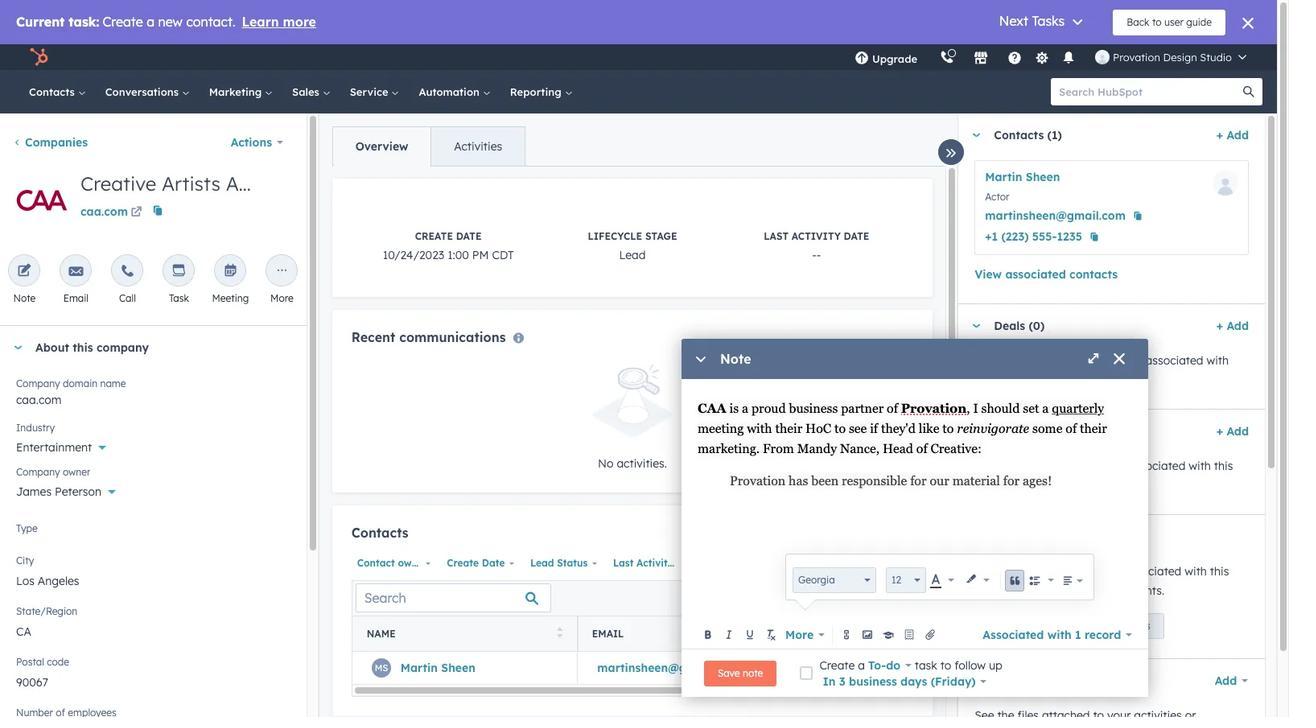 Task type: locate. For each thing, give the bounding box(es) containing it.
press to sort. element
[[557, 627, 563, 641], [759, 627, 765, 641]]

payments up hubspot
[[1068, 564, 1121, 579]]

0 horizontal spatial sheen
[[441, 661, 476, 675]]

(223) down actor
[[1002, 229, 1029, 244]]

phone number
[[794, 628, 874, 640]]

no activities. alert
[[352, 365, 914, 474]]

james peterson image
[[1096, 50, 1110, 64]]

2 for from the left
[[1004, 473, 1020, 488]]

+1 up view
[[986, 229, 998, 244]]

2 vertical spatial create
[[820, 658, 855, 673]]

martin down search search field
[[401, 661, 438, 675]]

0 horizontal spatial provation
[[730, 473, 786, 488]]

revenue
[[1027, 353, 1069, 368]]

search button
[[1236, 78, 1263, 105]]

conversations
[[105, 85, 182, 98]]

a right is
[[742, 401, 749, 416]]

business up hoc
[[789, 401, 838, 416]]

the inside track the revenue opportunities associated with this record.
[[1007, 353, 1024, 368]]

1 horizontal spatial martinsheen@gmail.com link
[[986, 206, 1126, 225]]

contacts for contacts (1)
[[994, 128, 1044, 143]]

payments down payments.
[[1106, 620, 1151, 632]]

provation has been responsible for our material for ages!
[[730, 473, 1052, 488]]

email down the email 'image' at top
[[63, 292, 89, 304]]

0 horizontal spatial note
[[13, 292, 36, 304]]

caret image for tickets
[[972, 430, 982, 434]]

3 + add button from the top
[[1217, 422, 1250, 441]]

0 vertical spatial business
[[789, 401, 838, 416]]

2 vertical spatial + add
[[1217, 424, 1250, 439]]

martin sheen link up actor
[[986, 170, 1061, 184]]

company down collect
[[975, 584, 1025, 598]]

2 + add from the top
[[1217, 319, 1250, 333]]

0 horizontal spatial martinsheen@gmail.com
[[598, 661, 738, 675]]

entertainment button
[[16, 432, 290, 458]]

sheen down (1)
[[1026, 170, 1061, 184]]

0 vertical spatial more
[[271, 292, 294, 304]]

caa.com
[[81, 204, 128, 219], [16, 393, 62, 407]]

create up 10/24/2023
[[415, 230, 453, 242]]

the down "tickets" on the right
[[1007, 459, 1024, 473]]

state/region
[[16, 605, 77, 618]]

record. inside track the revenue opportunities associated with this record.
[[997, 373, 1034, 387]]

0 horizontal spatial press to sort. element
[[557, 627, 563, 641]]

a right set
[[1043, 401, 1049, 416]]

more down more icon on the top of page
[[271, 292, 294, 304]]

create up 3 on the bottom of page
[[820, 658, 855, 673]]

this inside "dropdown button"
[[73, 341, 93, 355]]

0 horizontal spatial a
[[742, 401, 749, 416]]

menu
[[844, 44, 1258, 70]]

note
[[13, 292, 36, 304], [721, 351, 752, 367]]

1 vertical spatial activity
[[637, 557, 674, 569]]

upgrade image
[[855, 52, 870, 66]]

1 vertical spatial martin
[[401, 661, 438, 675]]

lead left status
[[530, 557, 554, 569]]

caa.com up 'industry'
[[16, 393, 62, 407]]

overview
[[356, 139, 408, 154]]

1 horizontal spatial martin sheen link
[[986, 170, 1061, 184]]

company up james
[[16, 466, 60, 478]]

caret image left about
[[13, 346, 23, 350]]

associated inside track the revenue opportunities associated with this record.
[[1146, 353, 1204, 368]]

provation inside popup button
[[1114, 51, 1161, 64]]

help image
[[1008, 52, 1023, 66]]

creative artists agency
[[81, 171, 293, 196]]

about this company button
[[0, 326, 290, 370]]

caret image
[[972, 133, 982, 137], [972, 430, 982, 434], [972, 679, 982, 683]]

1 horizontal spatial sheen
[[1026, 170, 1061, 184]]

1 vertical spatial more
[[786, 628, 814, 642]]

this inside track the revenue opportunities associated with this record.
[[975, 373, 994, 387]]

1 horizontal spatial up
[[1091, 620, 1103, 632]]

caret image inside tickets (0) dropdown button
[[972, 430, 982, 434]]

0 vertical spatial email
[[63, 292, 89, 304]]

1 vertical spatial +
[[1217, 319, 1224, 333]]

555- left to-
[[843, 661, 867, 675]]

1 the from the top
[[1007, 353, 1024, 368]]

create inside popup button
[[447, 557, 479, 569]]

deals
[[994, 319, 1026, 333]]

track for track the customer requests associated with this record.
[[975, 459, 1004, 473]]

3 caret image from the top
[[972, 679, 982, 683]]

1 their from the left
[[776, 421, 803, 436]]

2 track from the top
[[975, 459, 1004, 473]]

contacts link
[[19, 70, 96, 114]]

1 vertical spatial martinsheen@gmail.com link
[[598, 661, 738, 675]]

+1 (223) 555-1235 down number
[[799, 661, 891, 675]]

task to follow up
[[912, 658, 1003, 673]]

up right the set
[[1091, 620, 1103, 632]]

james peterson
[[16, 485, 101, 499]]

0 vertical spatial of
[[887, 401, 898, 416]]

business inside popup button
[[849, 674, 898, 689]]

last for last activity date
[[613, 557, 634, 569]]

their up from
[[776, 421, 803, 436]]

view associated contacts
[[975, 267, 1118, 282]]

see
[[849, 421, 867, 436]]

group
[[1026, 570, 1059, 591]]

menu containing provation design studio
[[844, 44, 1258, 70]]

1 caret image from the top
[[972, 133, 982, 137]]

0 vertical spatial (0)
[[1029, 319, 1045, 333]]

contact
[[357, 557, 395, 569]]

link opens in a new window image
[[131, 204, 142, 223], [131, 207, 142, 219]]

payments (0)
[[994, 530, 1070, 544]]

2 vertical spatial contacts
[[352, 525, 409, 541]]

lead inside 'lifecycle stage lead'
[[620, 248, 646, 262]]

search image
[[1244, 86, 1255, 97]]

1 horizontal spatial lead
[[620, 248, 646, 262]]

(0)
[[1029, 319, 1045, 333], [1038, 424, 1054, 439], [1054, 530, 1070, 544]]

1 vertical spatial martin sheen link
[[401, 661, 476, 675]]

martin sheen up actor
[[986, 170, 1061, 184]]

activity inside popup button
[[637, 557, 674, 569]]

0 vertical spatial martin sheen link
[[986, 170, 1061, 184]]

1 horizontal spatial company
[[975, 584, 1025, 598]]

2 horizontal spatial contacts
[[994, 128, 1044, 143]]

save
[[718, 667, 740, 679]]

martin sheen down search search field
[[401, 661, 476, 675]]

note down note icon
[[13, 292, 36, 304]]

create up search search field
[[447, 557, 479, 569]]

calling icon button
[[934, 47, 961, 68]]

provation up like
[[902, 401, 967, 416]]

record. inside track the customer requests associated with this record.
[[975, 478, 1012, 493]]

0 vertical spatial provation
[[1114, 51, 1161, 64]]

owner for contact owner
[[398, 557, 428, 569]]

company up name
[[97, 341, 149, 355]]

0 vertical spatial company
[[97, 341, 149, 355]]

2 the from the top
[[1007, 459, 1024, 473]]

this for collect and track payments associated with this company using hubspot payments.
[[1211, 564, 1230, 579]]

0 vertical spatial +
[[1217, 128, 1224, 143]]

0 vertical spatial +1 (223) 555-1235
[[986, 229, 1083, 244]]

opportunities
[[1072, 353, 1143, 368]]

-
[[813, 248, 817, 262], [817, 248, 821, 262]]

minimize dialog image
[[695, 353, 708, 366]]

track inside track the revenue opportunities associated with this record.
[[975, 353, 1004, 368]]

martin
[[986, 170, 1023, 184], [401, 661, 438, 675]]

track down deals
[[975, 353, 1004, 368]]

set up payments link
[[1060, 613, 1165, 639]]

menu item
[[929, 44, 932, 70]]

add button
[[1205, 665, 1250, 697]]

call
[[119, 292, 136, 304]]

lead down lifecycle
[[620, 248, 646, 262]]

hoc
[[806, 421, 832, 436]]

0 vertical spatial caret image
[[972, 324, 982, 328]]

0 vertical spatial owner
[[63, 466, 91, 478]]

1 horizontal spatial caa.com
[[81, 204, 128, 219]]

james peterson button
[[16, 476, 290, 502]]

2 vertical spatial of
[[917, 441, 928, 456]]

activities
[[454, 139, 503, 154]]

1 horizontal spatial their
[[1080, 421, 1108, 436]]

0 vertical spatial caret image
[[972, 133, 982, 137]]

1:00
[[448, 248, 469, 262]]

Search HubSpot search field
[[1051, 78, 1249, 105]]

caret image inside "about this company" "dropdown button"
[[13, 346, 23, 350]]

0 horizontal spatial last
[[613, 557, 634, 569]]

1 company from the top
[[16, 378, 60, 390]]

the inside track the customer requests associated with this record.
[[1007, 459, 1024, 473]]

with for track the revenue opportunities associated with this record.
[[1207, 353, 1229, 368]]

associated inside collect and track payments associated with this company using hubspot payments.
[[1124, 564, 1182, 579]]

2 + from the top
[[1217, 319, 1224, 333]]

up
[[1091, 620, 1103, 632], [989, 658, 1003, 673]]

2 caret image from the top
[[972, 430, 982, 434]]

1 vertical spatial lead
[[530, 557, 554, 569]]

1 vertical spatial caret image
[[972, 430, 982, 434]]

contacts up contact
[[352, 525, 409, 541]]

0 vertical spatial record.
[[997, 373, 1034, 387]]

last activity date --
[[764, 230, 870, 262]]

track for track the revenue opportunities associated with this record.
[[975, 353, 1004, 368]]

close dialog image
[[1113, 353, 1126, 366]]

navigation
[[332, 126, 526, 167]]

0 horizontal spatial martin sheen link
[[401, 661, 476, 675]]

date inside create date 10/24/2023 1:00 pm cdt
[[456, 230, 482, 242]]

a left to-
[[858, 658, 865, 673]]

0 horizontal spatial email
[[63, 292, 89, 304]]

track down creative:
[[975, 459, 1004, 473]]

last inside popup button
[[613, 557, 634, 569]]

associated right close dialog icon
[[1146, 353, 1204, 368]]

2 press to sort. element from the left
[[759, 627, 765, 641]]

caa
[[698, 401, 727, 416]]

contacts inside dropdown button
[[994, 128, 1044, 143]]

the left revenue
[[1007, 353, 1024, 368]]

their inside some of their marketing. from mandy nance, head of creative:
[[1080, 421, 1108, 436]]

1 horizontal spatial last
[[764, 230, 789, 242]]

0 vertical spatial last
[[764, 230, 789, 242]]

martin up actor
[[986, 170, 1023, 184]]

for left our
[[911, 473, 927, 488]]

with inside collect and track payments associated with this company using hubspot payments.
[[1185, 564, 1208, 579]]

1 vertical spatial provation
[[902, 401, 967, 416]]

marketing.
[[698, 441, 760, 456]]

0 horizontal spatial lead
[[530, 557, 554, 569]]

contacts for contacts link
[[29, 85, 78, 98]]

martin sheen link down search search field
[[401, 661, 476, 675]]

contacts down the hubspot 'link'
[[29, 85, 78, 98]]

to up (friday)
[[941, 658, 952, 673]]

create
[[415, 230, 453, 242], [447, 557, 479, 569], [820, 658, 855, 673]]

1 + add from the top
[[1217, 128, 1250, 143]]

meeting
[[698, 421, 744, 436]]

record. up the should
[[997, 373, 1034, 387]]

the
[[1007, 353, 1024, 368], [1007, 459, 1024, 473]]

with inside meeting with their hoc to see if they'd like to
[[747, 421, 773, 436]]

2 + add button from the top
[[1217, 316, 1250, 336]]

create inside create date 10/24/2023 1:00 pm cdt
[[415, 230, 453, 242]]

(0) for tickets (0)
[[1038, 424, 1054, 439]]

1 for from the left
[[911, 473, 927, 488]]

with inside associated with 1 record popup button
[[1048, 628, 1072, 642]]

1 vertical spatial up
[[989, 658, 1003, 673]]

0 vertical spatial payments
[[1068, 564, 1121, 579]]

caret image down follow
[[972, 679, 982, 683]]

1 vertical spatial create
[[447, 557, 479, 569]]

555- up view associated contacts link
[[1033, 229, 1057, 244]]

press to sort. element up "note"
[[759, 627, 765, 641]]

martin sheen link for view associated contacts
[[986, 170, 1061, 184]]

0 horizontal spatial caret image
[[13, 346, 23, 350]]

2 vertical spatial provation
[[730, 473, 786, 488]]

last inside last activity date --
[[764, 230, 789, 242]]

create date button
[[441, 553, 518, 574]]

0 horizontal spatial owner
[[63, 466, 91, 478]]

0 vertical spatial 555-
[[1033, 229, 1057, 244]]

of down quarterly
[[1066, 421, 1077, 436]]

press to sort. element for name
[[557, 627, 563, 641]]

reinvigorate
[[957, 421, 1030, 436]]

set
[[1023, 401, 1040, 416]]

payments
[[1068, 564, 1121, 579], [1106, 620, 1151, 632]]

+ add button for deals (0)
[[1217, 316, 1250, 336]]

(0) right deals
[[1029, 319, 1045, 333]]

add
[[1227, 128, 1250, 143], [1227, 319, 1250, 333], [1227, 424, 1250, 439], [885, 529, 904, 541], [1215, 674, 1238, 688]]

0 horizontal spatial activity
[[637, 557, 674, 569]]

owner up the peterson
[[63, 466, 91, 478]]

(0) inside tickets (0) dropdown button
[[1038, 424, 1054, 439]]

attachments
[[994, 674, 1066, 688]]

+1 (223) 555-1235 up view associated contacts link
[[986, 229, 1083, 244]]

3 + from the top
[[1217, 424, 1224, 439]]

1 vertical spatial martin sheen
[[401, 661, 476, 675]]

1 horizontal spatial activity
[[792, 230, 841, 242]]

(0) down set
[[1038, 424, 1054, 439]]

martinsheen@gmail.com for martinsheen@gmail.com link to the top
[[986, 209, 1126, 223]]

provation down from
[[730, 473, 786, 488]]

of up they'd
[[887, 401, 898, 416]]

Postal code text field
[[16, 666, 290, 698]]

this inside track the customer requests associated with this record.
[[1215, 459, 1234, 473]]

press to sort. image
[[759, 627, 765, 639]]

+1 left in
[[799, 661, 811, 675]]

customer
[[1027, 459, 1077, 473]]

0 vertical spatial + add
[[1217, 128, 1250, 143]]

1 vertical spatial last
[[613, 557, 634, 569]]

lifecycle
[[588, 230, 643, 242]]

track inside track the customer requests associated with this record.
[[975, 459, 1004, 473]]

james
[[16, 485, 52, 499]]

+ add button
[[1217, 126, 1250, 145], [1217, 316, 1250, 336], [1217, 422, 1250, 441]]

City text field
[[16, 564, 290, 597]]

call image
[[120, 264, 135, 279]]

1 vertical spatial (0)
[[1038, 424, 1054, 439]]

associated for opportunities
[[1146, 353, 1204, 368]]

email right press to sort. icon
[[592, 628, 624, 640]]

+ add button for contacts (1)
[[1217, 126, 1250, 145]]

phone
[[794, 628, 829, 640]]

1 horizontal spatial press to sort. element
[[759, 627, 765, 641]]

1 vertical spatial + add
[[1217, 319, 1250, 333]]

associated inside track the customer requests associated with this record.
[[1128, 459, 1186, 473]]

company for company owner
[[16, 466, 60, 478]]

caret image inside contacts (1) dropdown button
[[972, 133, 982, 137]]

create date 10/24/2023 1:00 pm cdt
[[383, 230, 514, 262]]

555- inside button
[[1033, 229, 1057, 244]]

payments (0) button
[[959, 515, 1243, 559]]

associated right the requests
[[1128, 459, 1186, 473]]

hubspot image
[[29, 48, 48, 67]]

their inside meeting with their hoc to see if they'd like to
[[776, 421, 803, 436]]

with inside track the customer requests associated with this record.
[[1189, 459, 1212, 473]]

10/24/2023
[[383, 248, 445, 262]]

(0) up track
[[1054, 530, 1070, 544]]

should
[[982, 401, 1020, 416]]

1 + from the top
[[1217, 128, 1224, 143]]

up right follow
[[989, 658, 1003, 673]]

1 + add button from the top
[[1217, 126, 1250, 145]]

design
[[1164, 51, 1198, 64]]

1 press to sort. element from the left
[[557, 627, 563, 641]]

1 vertical spatial of
[[1066, 421, 1077, 436]]

with inside track the revenue opportunities associated with this record.
[[1207, 353, 1229, 368]]

add button
[[860, 525, 914, 546]]

set
[[1074, 620, 1089, 632]]

tickets (0) button
[[959, 410, 1211, 453]]

(0) inside deals (0) dropdown button
[[1029, 319, 1045, 333]]

owner right contact
[[398, 557, 428, 569]]

to left see
[[835, 421, 846, 436]]

business down to-
[[849, 674, 898, 689]]

company
[[97, 341, 149, 355], [975, 584, 1025, 598]]

0 horizontal spatial martinsheen@gmail.com link
[[598, 661, 738, 675]]

for left ages!
[[1004, 473, 1020, 488]]

1 horizontal spatial for
[[1004, 473, 1020, 488]]

1 horizontal spatial caret image
[[972, 324, 982, 328]]

payments inside collect and track payments associated with this company using hubspot payments.
[[1068, 564, 1121, 579]]

caa.com down creative on the top left of page
[[81, 204, 128, 219]]

create for create date
[[447, 557, 479, 569]]

press to sort. element down the lead status popup button
[[557, 627, 563, 641]]

activity inside last activity date --
[[792, 230, 841, 242]]

provation right james peterson 'image'
[[1114, 51, 1161, 64]]

1 vertical spatial record.
[[975, 478, 1012, 493]]

0 horizontal spatial (223)
[[814, 661, 840, 675]]

last for last activity date --
[[764, 230, 789, 242]]

to right like
[[943, 421, 954, 436]]

0 horizontal spatial their
[[776, 421, 803, 436]]

caret image left deals
[[972, 324, 982, 328]]

martinsheen@gmail.com
[[986, 209, 1126, 223], [598, 661, 738, 675]]

business
[[789, 401, 838, 416], [849, 674, 898, 689]]

company down about
[[16, 378, 60, 390]]

(0) inside the "payments (0)" dropdown button
[[1054, 530, 1070, 544]]

(223) down 'phone number'
[[814, 661, 840, 675]]

2 vertical spatial (0)
[[1054, 530, 1070, 544]]

0 horizontal spatial for
[[911, 473, 927, 488]]

1 track from the top
[[975, 353, 1004, 368]]

georgia
[[799, 574, 835, 586]]

email image
[[69, 264, 83, 279]]

city
[[16, 555, 34, 567]]

with for track the customer requests associated with this record.
[[1189, 459, 1212, 473]]

1 horizontal spatial note
[[721, 351, 752, 367]]

martinsheen@gmail.com link
[[986, 206, 1126, 225], [598, 661, 738, 675]]

record. left ages!
[[975, 478, 1012, 493]]

more image
[[275, 264, 289, 279]]

studio
[[1201, 51, 1233, 64]]

contact owner
[[357, 557, 428, 569]]

artists
[[162, 171, 221, 196]]

sheen down search search field
[[441, 661, 476, 675]]

,
[[967, 401, 971, 416]]

caret image inside deals (0) dropdown button
[[972, 324, 982, 328]]

0 horizontal spatial caa.com
[[16, 393, 62, 407]]

0 vertical spatial martin sheen
[[986, 170, 1061, 184]]

0 vertical spatial activity
[[792, 230, 841, 242]]

0 horizontal spatial martin sheen
[[401, 661, 476, 675]]

more
[[271, 292, 294, 304], [786, 628, 814, 642]]

of down like
[[917, 441, 928, 456]]

1 horizontal spatial +1
[[986, 229, 998, 244]]

0 horizontal spatial business
[[789, 401, 838, 416]]

more right press to sort. image
[[786, 628, 814, 642]]

owner inside popup button
[[398, 557, 428, 569]]

1 horizontal spatial more
[[786, 628, 814, 642]]

associated up payments.
[[1124, 564, 1182, 579]]

create for create a
[[820, 658, 855, 673]]

caret image down i
[[972, 430, 982, 434]]

0 vertical spatial track
[[975, 353, 1004, 368]]

1 vertical spatial 1235
[[867, 661, 891, 675]]

stage
[[646, 230, 678, 242]]

2 - from the left
[[817, 248, 821, 262]]

service
[[350, 85, 392, 98]]

Search search field
[[356, 584, 551, 613]]

this inside collect and track payments associated with this company using hubspot payments.
[[1211, 564, 1230, 579]]

2 vertical spatial caret image
[[972, 679, 982, 683]]

company
[[16, 378, 60, 390], [16, 466, 60, 478]]

note right minimize dialog image
[[721, 351, 752, 367]]

2 their from the left
[[1080, 421, 1108, 436]]

to
[[835, 421, 846, 436], [943, 421, 954, 436], [941, 658, 952, 673]]

0 vertical spatial the
[[1007, 353, 1024, 368]]

caret image
[[972, 324, 982, 328], [13, 346, 23, 350]]

their down quarterly
[[1080, 421, 1108, 436]]

1 vertical spatial the
[[1007, 459, 1024, 473]]

caret image left contacts (1)
[[972, 133, 982, 137]]

1 vertical spatial + add button
[[1217, 316, 1250, 336]]

2 company from the top
[[16, 466, 60, 478]]

0 horizontal spatial up
[[989, 658, 1003, 673]]

company inside company domain name caa.com
[[16, 378, 60, 390]]

companies
[[25, 135, 88, 150]]

contacts left (1)
[[994, 128, 1044, 143]]

i
[[974, 401, 979, 416]]

caa is a proud business partner of provation , i should set a quarterly
[[698, 401, 1105, 416]]



Task type: describe. For each thing, give the bounding box(es) containing it.
associated for payments
[[1124, 564, 1182, 579]]

activity for last activity date
[[637, 557, 674, 569]]

provation design studio button
[[1086, 44, 1257, 70]]

companies link
[[13, 135, 88, 150]]

2 horizontal spatial a
[[1043, 401, 1049, 416]]

date inside last activity date --
[[844, 230, 870, 242]]

1 horizontal spatial martin sheen
[[986, 170, 1061, 184]]

set up payments
[[1074, 620, 1151, 632]]

marketplaces button
[[965, 44, 998, 70]]

peterson
[[55, 485, 101, 499]]

our
[[930, 473, 950, 488]]

deals (0)
[[994, 319, 1045, 333]]

with for collect and track payments associated with this company using hubspot payments.
[[1185, 564, 1208, 579]]

1 link opens in a new window image from the top
[[131, 204, 142, 223]]

automation link
[[409, 70, 501, 114]]

0 horizontal spatial martin
[[401, 661, 438, 675]]

mandy
[[798, 441, 837, 456]]

their for of
[[1080, 421, 1108, 436]]

1 - from the left
[[813, 248, 817, 262]]

0 horizontal spatial more
[[271, 292, 294, 304]]

0 vertical spatial up
[[1091, 620, 1103, 632]]

company inside "dropdown button"
[[97, 341, 149, 355]]

proud
[[752, 401, 786, 416]]

press to sort. element for email
[[759, 627, 765, 641]]

1235 inside button
[[1057, 229, 1083, 244]]

1
[[1076, 628, 1082, 642]]

settings image
[[1035, 51, 1050, 66]]

add inside button
[[885, 529, 904, 541]]

more button
[[783, 624, 828, 646]]

expand dialog image
[[1088, 353, 1101, 366]]

track the customer requests associated with this record.
[[975, 459, 1234, 493]]

caret image inside attachments 'dropdown button'
[[972, 679, 982, 683]]

caret image for about this company
[[13, 346, 23, 350]]

some of their marketing. from mandy nance, head of creative:
[[698, 421, 1111, 456]]

create a
[[820, 658, 869, 673]]

associated down the +1 (223) 555-1235 button
[[1006, 267, 1067, 282]]

payments.
[[1110, 584, 1165, 598]]

calling icon image
[[940, 51, 955, 65]]

create date
[[447, 557, 505, 569]]

reporting link
[[501, 70, 582, 114]]

follow
[[955, 658, 986, 673]]

view associated contacts link
[[975, 265, 1118, 284]]

provation for been
[[730, 473, 786, 488]]

(friday)
[[931, 674, 976, 689]]

company for company domain name caa.com
[[16, 378, 60, 390]]

State/Region text field
[[16, 615, 290, 647]]

marketing
[[209, 85, 265, 98]]

to-do button
[[869, 656, 912, 675]]

1 horizontal spatial +1 (223) 555-1235
[[986, 229, 1083, 244]]

record
[[1085, 628, 1122, 642]]

3
[[840, 674, 846, 689]]

recent communications
[[352, 329, 506, 345]]

number
[[832, 628, 874, 640]]

caret image for contacts
[[972, 133, 982, 137]]

code
[[47, 656, 69, 668]]

tickets (0)
[[994, 424, 1054, 439]]

(1)
[[1048, 128, 1063, 143]]

tickets
[[994, 424, 1035, 439]]

upgrade
[[873, 52, 918, 65]]

activity for last activity date --
[[792, 230, 841, 242]]

0 vertical spatial caa.com
[[81, 204, 128, 219]]

1 vertical spatial payments
[[1106, 620, 1151, 632]]

and
[[1014, 564, 1035, 579]]

marketing link
[[200, 70, 283, 114]]

actions
[[231, 135, 272, 150]]

is
[[730, 401, 739, 416]]

record. for revenue
[[997, 373, 1034, 387]]

lead inside popup button
[[530, 557, 554, 569]]

navigation containing overview
[[332, 126, 526, 167]]

communications
[[400, 329, 506, 345]]

+ for deals (0)
[[1217, 319, 1224, 333]]

automation
[[419, 85, 483, 98]]

2 horizontal spatial of
[[1066, 421, 1077, 436]]

nance,
[[841, 441, 880, 456]]

12
[[892, 574, 902, 586]]

0 horizontal spatial 1235
[[867, 661, 891, 675]]

0 horizontal spatial of
[[887, 401, 898, 416]]

+ add for contacts (1)
[[1217, 128, 1250, 143]]

cdt
[[492, 248, 514, 262]]

track
[[1038, 564, 1065, 579]]

associated for requests
[[1128, 459, 1186, 473]]

last activity date
[[613, 557, 700, 569]]

status
[[557, 557, 588, 569]]

martinsheen@gmail.com for leftmost martinsheen@gmail.com link
[[598, 661, 738, 675]]

0 horizontal spatial 555-
[[843, 661, 867, 675]]

marketplaces image
[[974, 52, 989, 66]]

pm
[[472, 248, 489, 262]]

0 vertical spatial sheen
[[1026, 170, 1061, 184]]

settings link
[[1032, 49, 1052, 66]]

domain
[[63, 378, 98, 390]]

requests
[[1080, 459, 1125, 473]]

this for track the revenue opportunities associated with this record.
[[975, 373, 994, 387]]

this for track the customer requests associated with this record.
[[1215, 459, 1234, 473]]

press to sort. image
[[557, 627, 563, 639]]

meeting
[[212, 292, 249, 304]]

no
[[598, 457, 614, 471]]

1 vertical spatial email
[[592, 628, 624, 640]]

1 horizontal spatial a
[[858, 658, 865, 673]]

1 vertical spatial note
[[721, 351, 752, 367]]

+ add for deals (0)
[[1217, 319, 1250, 333]]

more inside more popup button
[[786, 628, 814, 642]]

task
[[915, 658, 938, 673]]

in 3 business days (friday) button
[[823, 672, 987, 691]]

add inside popup button
[[1215, 674, 1238, 688]]

create for create date 10/24/2023 1:00 pm cdt
[[415, 230, 453, 242]]

(223) inside button
[[1002, 229, 1029, 244]]

the for customer
[[1007, 459, 1024, 473]]

2 link opens in a new window image from the top
[[131, 207, 142, 219]]

notifications image
[[1062, 52, 1076, 66]]

conversations link
[[96, 70, 200, 114]]

+1 (223) 555-1235 button
[[986, 227, 1083, 246]]

about this company
[[35, 341, 149, 355]]

meeting with their hoc to see if they'd like to
[[698, 401, 1108, 436]]

sales
[[292, 85, 323, 98]]

head
[[883, 441, 914, 456]]

sales link
[[283, 70, 340, 114]]

(0) for deals (0)
[[1029, 319, 1045, 333]]

attachments button
[[959, 659, 1199, 703]]

+1 inside button
[[986, 229, 998, 244]]

last activity date button
[[608, 553, 700, 574]]

1 horizontal spatial contacts
[[352, 525, 409, 541]]

type
[[16, 523, 38, 535]]

creative:
[[931, 441, 982, 456]]

lifecycle stage lead
[[588, 230, 678, 262]]

caa.com inside company domain name caa.com
[[16, 393, 62, 407]]

1 vertical spatial sheen
[[441, 661, 476, 675]]

martin sheen link for martinsheen@gmail.com
[[401, 661, 476, 675]]

in
[[823, 674, 836, 689]]

activities.
[[617, 457, 667, 471]]

from
[[763, 441, 795, 456]]

(0) for payments (0)
[[1054, 530, 1070, 544]]

0 horizontal spatial +1 (223) 555-1235
[[799, 661, 891, 675]]

+ for contacts (1)
[[1217, 128, 1224, 143]]

0 vertical spatial martin
[[986, 170, 1023, 184]]

1 horizontal spatial provation
[[902, 401, 967, 416]]

hubspot link
[[19, 48, 60, 67]]

caret image for deals (0)
[[972, 324, 982, 328]]

the for revenue
[[1007, 353, 1024, 368]]

has
[[789, 473, 809, 488]]

service link
[[340, 70, 409, 114]]

their for with
[[776, 421, 803, 436]]

associated with 1 record
[[983, 628, 1122, 642]]

owner for company owner
[[63, 466, 91, 478]]

3 + add from the top
[[1217, 424, 1250, 439]]

hubspot
[[1060, 584, 1107, 598]]

task image
[[172, 264, 186, 279]]

0 horizontal spatial +1
[[799, 661, 811, 675]]

note image
[[17, 264, 32, 279]]

0 vertical spatial martinsheen@gmail.com link
[[986, 206, 1126, 225]]

meeting image
[[223, 264, 238, 279]]

lead status
[[530, 557, 588, 569]]

contact owner button
[[352, 553, 435, 574]]

record. for customer
[[975, 478, 1012, 493]]

provation for studio
[[1114, 51, 1161, 64]]

associated
[[983, 628, 1045, 642]]

caa.com link
[[81, 199, 145, 223]]

0 vertical spatial note
[[13, 292, 36, 304]]

provation design studio
[[1114, 51, 1233, 64]]

1 vertical spatial (223)
[[814, 661, 840, 675]]

company inside collect and track payments associated with this company using hubspot payments.
[[975, 584, 1025, 598]]

do
[[887, 658, 901, 673]]



Task type: vqa. For each thing, say whether or not it's contained in the screenshot.
the top Account
no



